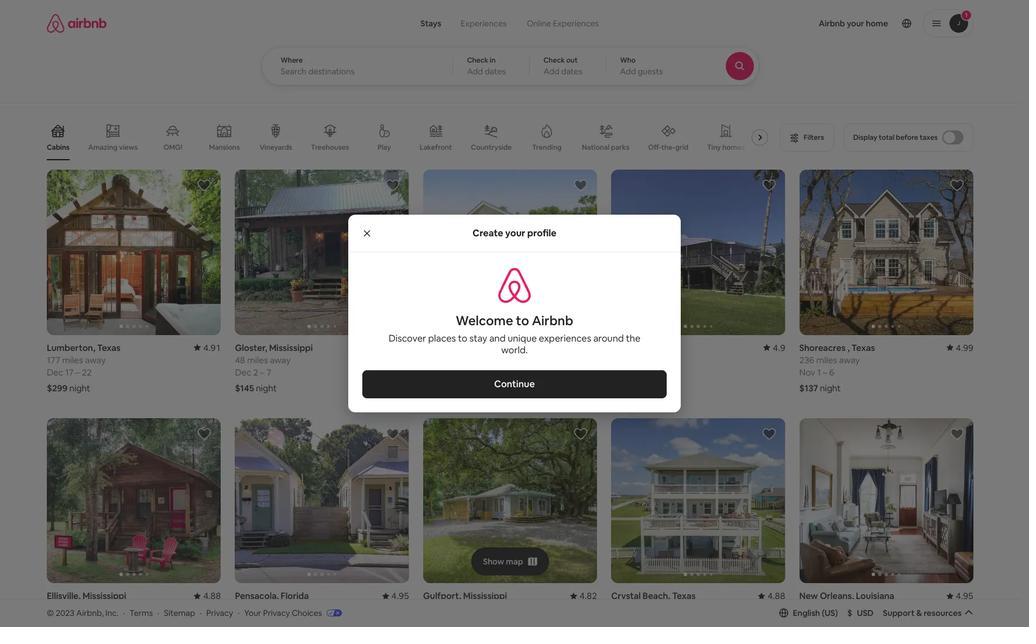 Task type: describe. For each thing, give the bounding box(es) containing it.
places
[[429, 332, 456, 345]]

mississippi for gulfport, mississippi
[[464, 591, 507, 602]]

nov inside shoreacres , texas 236 miles away nov 1 – 6 $137 night
[[800, 367, 816, 378]]

galveston, texas
[[612, 342, 681, 354]]

terms link
[[130, 608, 153, 619]]

choices
[[292, 608, 322, 619]]

miles for lumberton, texas 177 miles away dec 17 – 22 $299 night
[[62, 355, 83, 366]]

shoreacres , texas 236 miles away nov 1 – 6 $137 night
[[800, 342, 876, 394]]

texas inside lumberton, texas 177 miles away dec 17 – 22 $299 night
[[97, 342, 121, 354]]

texas right beach,
[[673, 591, 696, 602]]

omg!
[[164, 143, 182, 152]]

mississippi for gloster, mississippi 48 miles away dec 2 – 7 $145 night
[[269, 342, 313, 354]]

– inside lumberton, texas 177 miles away dec 17 – 22 $299 night
[[76, 367, 80, 378]]

gloster, mississippi 48 miles away dec 2 – 7 $145 night
[[235, 342, 313, 394]]

online
[[527, 18, 552, 29]]

grid
[[676, 143, 689, 152]]

and
[[490, 332, 506, 345]]

nov inside new orleans, louisiana 76 miles away nov 4 – 9
[[800, 616, 816, 627]]

resources
[[924, 609, 962, 619]]

off-
[[649, 143, 662, 152]]

0 horizontal spatial 9
[[441, 367, 446, 378]]

0 vertical spatial to
[[516, 313, 530, 329]]

pensacola, florida 237 miles away feb 25 – mar 1
[[235, 591, 309, 627]]

stays tab panel
[[262, 47, 792, 86]]

4.95 out of 5 average rating image for pensacola, florida
[[382, 591, 409, 602]]

4.95 out of 5 average rating image for new orleans, louisiana
[[947, 591, 974, 602]]

©
[[47, 608, 54, 619]]

away for ellisville, mississippi 136 miles away nov 5 – 10
[[85, 603, 106, 615]]

4.88 out of 5 average rating image
[[759, 591, 786, 602]]

tiny homes
[[708, 143, 745, 152]]

4.91
[[203, 342, 221, 354]]

mississippi for ellisville, mississippi 136 miles away nov 5 – 10
[[83, 591, 126, 602]]

english (us)
[[794, 609, 839, 619]]

crystal beach, texas
[[612, 591, 696, 602]]

taxes
[[920, 133, 938, 142]]

2 privacy from the left
[[263, 608, 290, 619]]

4.91 out of 5 average rating image
[[194, 342, 221, 354]]

new
[[800, 591, 819, 602]]

nov 9 – 14
[[423, 367, 463, 378]]

dec for 48
[[235, 367, 252, 378]]

profile element
[[628, 0, 974, 47]]

4.82 out of 5 average rating image
[[571, 591, 598, 602]]

usd
[[858, 609, 874, 619]]

privacy link
[[206, 608, 233, 619]]

add to wishlist: shoreacres , texas image
[[951, 179, 965, 193]]

group for lumberton, texas
[[47, 170, 221, 335]]

9 inside new orleans, louisiana 76 miles away nov 4 – 9
[[831, 616, 836, 627]]

4.92
[[392, 342, 409, 354]]

airbnb
[[532, 313, 574, 329]]

english
[[794, 609, 821, 619]]

4 · from the left
[[238, 608, 240, 619]]

2
[[253, 367, 258, 378]]

2 · from the left
[[158, 608, 159, 619]]

support & resources
[[884, 609, 962, 619]]

,
[[848, 342, 850, 354]]

4.88 out of 5 average rating image
[[194, 591, 221, 602]]

tiny
[[708, 143, 721, 152]]

add to wishlist: pensacola, florida image
[[386, 427, 400, 441]]

Where field
[[281, 66, 434, 77]]

your privacy choices link
[[244, 608, 342, 620]]

group containing amazing views
[[47, 115, 773, 161]]

support
[[884, 609, 915, 619]]

4.98 out of 5 average rating image
[[571, 342, 598, 354]]

5
[[65, 616, 70, 627]]

the
[[626, 332, 641, 345]]

around
[[594, 332, 624, 345]]

stays
[[421, 18, 442, 29]]

play
[[378, 143, 391, 152]]

ellisville, mississippi 136 miles away nov 5 – 10
[[47, 591, 126, 627]]

10
[[78, 616, 87, 627]]

1 · from the left
[[123, 608, 125, 619]]

gulfport, mississippi
[[423, 591, 507, 602]]

– inside pensacola, florida 237 miles away feb 25 – mar 1
[[264, 616, 268, 627]]

away for lumberton, texas 177 miles away dec 17 – 22 $299 night
[[85, 355, 106, 366]]

add to wishlist: ellisville, mississippi image
[[198, 427, 212, 441]]

discover
[[389, 332, 427, 345]]

add to wishlist: gulfport, mississippi image
[[574, 427, 588, 441]]

away for pensacola, florida 237 miles away feb 25 – mar 1
[[274, 603, 295, 615]]

&
[[917, 609, 923, 619]]

show map
[[483, 557, 524, 567]]

– inside new orleans, louisiana 76 miles away nov 4 – 9
[[825, 616, 829, 627]]

miles for pensacola, florida 237 miles away feb 25 – mar 1
[[252, 603, 273, 615]]

louisiana
[[857, 591, 895, 602]]

ellisville,
[[47, 591, 81, 602]]

show map button
[[472, 548, 549, 576]]

group for shoreacres , texas
[[800, 170, 974, 335]]

group for bay st. louis, mississippi
[[423, 170, 598, 335]]

miles for ellisville, mississippi 136 miles away nov 5 – 10
[[62, 603, 83, 615]]

4.82
[[580, 591, 598, 602]]

4.9 out of 5 average rating image
[[764, 342, 786, 354]]

nov down galveston,
[[612, 367, 628, 378]]

total
[[879, 133, 895, 142]]

profile
[[528, 227, 557, 240]]

add to wishlist: gloster, mississippi image
[[386, 179, 400, 193]]

map
[[506, 557, 524, 567]]

florida
[[281, 591, 309, 602]]

display total before taxes button
[[844, 124, 974, 152]]

stay
[[470, 332, 488, 345]]

6 inside shoreacres , texas 236 miles away nov 1 – 6 $137 night
[[830, 367, 835, 378]]

the-
[[662, 143, 676, 152]]

mar
[[270, 616, 285, 627]]

group for ellisville, mississippi
[[47, 419, 221, 584]]

support & resources button
[[884, 609, 974, 619]]

sitemap link
[[164, 608, 195, 619]]

english (us) button
[[779, 609, 839, 619]]

st.
[[440, 342, 451, 354]]

– inside the ellisville, mississippi 136 miles away nov 5 – 10
[[72, 616, 76, 627]]

– inside gloster, mississippi 48 miles away dec 2 – 7 $145 night
[[260, 367, 265, 378]]

3 · from the left
[[200, 608, 202, 619]]

lumberton,
[[47, 342, 95, 354]]



Task type: locate. For each thing, give the bounding box(es) containing it.
2 4.88 from the left
[[768, 591, 786, 602]]

4.98
[[580, 342, 598, 354]]

1 horizontal spatial 4.95
[[957, 591, 974, 602]]

national
[[582, 143, 610, 152]]

add to wishlist: lumberton, texas image
[[198, 179, 212, 193]]

privacy down 4.88 out of 5 average rating image
[[206, 608, 233, 619]]

to left stay
[[458, 332, 468, 345]]

where
[[281, 56, 303, 65]]

orleans,
[[821, 591, 855, 602]]

miles up 5
[[62, 603, 83, 615]]

night
[[69, 383, 90, 394], [256, 383, 277, 394], [821, 383, 841, 394]]

away up 10
[[85, 603, 106, 615]]

miles down shoreacres
[[817, 355, 838, 366]]

1 horizontal spatial 6
[[830, 367, 835, 378]]

miles down the lumberton,
[[62, 355, 83, 366]]

texas right galveston,
[[658, 342, 681, 354]]

sitemap
[[164, 608, 195, 619]]

2 4.95 out of 5 average rating image from the left
[[947, 591, 974, 602]]

pensacola,
[[235, 591, 279, 602]]

miles inside lumberton, texas 177 miles away dec 17 – 22 $299 night
[[62, 355, 83, 366]]

$137
[[800, 383, 819, 394]]

away inside gloster, mississippi 48 miles away dec 2 – 7 $145 night
[[270, 355, 291, 366]]

4.88 for ellisville, mississippi
[[203, 591, 221, 602]]

1 experiences from the left
[[461, 18, 507, 29]]

add to wishlist: crystal beach, texas image
[[762, 427, 777, 441]]

group for pensacola, florida
[[235, 419, 409, 584]]

2 horizontal spatial 1
[[818, 367, 822, 378]]

1 night from the left
[[69, 383, 90, 394]]

texas right the lumberton,
[[97, 342, 121, 354]]

3 night from the left
[[821, 383, 841, 394]]

2 horizontal spatial night
[[821, 383, 841, 394]]

1 down galveston,
[[630, 367, 633, 378]]

group for gulfport, mississippi
[[423, 419, 598, 584]]

miles inside the ellisville, mississippi 136 miles away nov 5 – 10
[[62, 603, 83, 615]]

0 horizontal spatial 6
[[641, 367, 647, 378]]

– left 14
[[448, 367, 453, 378]]

177
[[47, 355, 60, 366]]

trending
[[533, 143, 562, 152]]

1 right mar on the left bottom
[[287, 616, 291, 627]]

0 horizontal spatial 4.95
[[392, 591, 409, 602]]

before
[[897, 133, 919, 142]]

new orleans, louisiana 76 miles away nov 4 – 9
[[800, 591, 895, 627]]

– right '25' at the left bottom of the page
[[264, 616, 268, 627]]

(us)
[[823, 609, 839, 619]]

– right the "17"
[[76, 367, 80, 378]]

night down the 7
[[256, 383, 277, 394]]

shoreacres
[[800, 342, 846, 354]]

away inside lumberton, texas 177 miles away dec 17 – 22 $299 night
[[85, 355, 106, 366]]

1 horizontal spatial night
[[256, 383, 277, 394]]

amazing
[[88, 143, 118, 152]]

dec for 177
[[47, 367, 63, 378]]

4.95 out of 5 average rating image left gulfport,
[[382, 591, 409, 602]]

1 vertical spatial to
[[458, 332, 468, 345]]

experiences
[[539, 332, 592, 345]]

account activation dialog
[[349, 215, 681, 413]]

amazing views
[[88, 143, 138, 152]]

1 horizontal spatial 4.88
[[768, 591, 786, 602]]

1 horizontal spatial 9
[[831, 616, 836, 627]]

bay st. louis, mississippi
[[423, 342, 522, 354]]

– right 5
[[72, 616, 76, 627]]

nov left 5
[[47, 616, 63, 627]]

0 horizontal spatial 1
[[287, 616, 291, 627]]

4.95 left gulfport,
[[392, 591, 409, 602]]

add to wishlist: bay st. louis, mississippi image
[[574, 179, 588, 193]]

17
[[65, 367, 74, 378]]

what can we help you find? tab list
[[411, 12, 517, 35]]

2 6 from the left
[[830, 367, 835, 378]]

national parks
[[582, 143, 630, 152]]

0 horizontal spatial 4.95 out of 5 average rating image
[[382, 591, 409, 602]]

dec inside gloster, mississippi 48 miles away dec 2 – 7 $145 night
[[235, 367, 252, 378]]

1 privacy from the left
[[206, 608, 233, 619]]

1 dec from the left
[[47, 367, 63, 378]]

4.9
[[773, 342, 786, 354]]

night down 22
[[69, 383, 90, 394]]

feb
[[235, 616, 250, 627]]

night inside gloster, mississippi 48 miles away dec 2 – 7 $145 night
[[256, 383, 277, 394]]

1 horizontal spatial privacy
[[263, 608, 290, 619]]

continue
[[495, 378, 535, 390]]

treehouses
[[311, 143, 349, 152]]

miles inside shoreacres , texas 236 miles away nov 1 – 6 $137 night
[[817, 355, 838, 366]]

1
[[630, 367, 633, 378], [818, 367, 822, 378], [287, 616, 291, 627]]

– inside shoreacres , texas 236 miles away nov 1 – 6 $137 night
[[823, 367, 828, 378]]

miles for gloster, mississippi 48 miles away dec 2 – 7 $145 night
[[247, 355, 268, 366]]

1 inside pensacola, florida 237 miles away feb 25 – mar 1
[[287, 616, 291, 627]]

1 horizontal spatial to
[[516, 313, 530, 329]]

create your profile
[[473, 227, 557, 240]]

1 horizontal spatial 1
[[630, 367, 633, 378]]

4.88 left new at the right bottom of page
[[768, 591, 786, 602]]

1 horizontal spatial experiences
[[553, 18, 599, 29]]

· right terms
[[158, 608, 159, 619]]

– right 4
[[825, 616, 829, 627]]

4.92 out of 5 average rating image
[[382, 342, 409, 354]]

bay
[[423, 342, 438, 354]]

None search field
[[262, 0, 792, 86]]

0 horizontal spatial night
[[69, 383, 90, 394]]

$299
[[47, 383, 68, 394]]

none search field containing stays
[[262, 0, 792, 86]]

0 vertical spatial 9
[[441, 367, 446, 378]]

48
[[235, 355, 245, 366]]

0 horizontal spatial privacy
[[206, 608, 233, 619]]

welcome
[[456, 313, 514, 329]]

stays button
[[411, 12, 451, 35]]

2 night from the left
[[256, 383, 277, 394]]

2 dec from the left
[[235, 367, 252, 378]]

away up 22
[[85, 355, 106, 366]]

away inside pensacola, florida 237 miles away feb 25 – mar 1
[[274, 603, 295, 615]]

away for gloster, mississippi 48 miles away dec 2 – 7 $145 night
[[270, 355, 291, 366]]

group
[[47, 115, 773, 161], [47, 170, 221, 335], [235, 170, 409, 335], [423, 170, 598, 335], [612, 170, 786, 335], [800, 170, 974, 335], [47, 419, 221, 584], [235, 419, 409, 584], [423, 419, 598, 584], [612, 419, 786, 584], [800, 419, 974, 584]]

1 4.95 from the left
[[392, 591, 409, 602]]

add to wishlist: galveston, texas image
[[762, 179, 777, 193]]

dec inside lumberton, texas 177 miles away dec 17 – 22 $299 night
[[47, 367, 63, 378]]

4.95 out of 5 average rating image
[[382, 591, 409, 602], [947, 591, 974, 602]]

·
[[123, 608, 125, 619], [158, 608, 159, 619], [200, 608, 202, 619], [238, 608, 240, 619]]

1 6 from the left
[[641, 367, 647, 378]]

privacy right '25' at the left bottom of the page
[[263, 608, 290, 619]]

6 down galveston, texas
[[641, 367, 647, 378]]

miles inside gloster, mississippi 48 miles away dec 2 – 7 $145 night
[[247, 355, 268, 366]]

online experiences
[[527, 18, 599, 29]]

136
[[47, 603, 61, 615]]

to up unique
[[516, 313, 530, 329]]

1 4.95 out of 5 average rating image from the left
[[382, 591, 409, 602]]

night for 7
[[256, 383, 277, 394]]

2 experiences from the left
[[553, 18, 599, 29]]

237
[[235, 603, 250, 615]]

display total before taxes
[[854, 133, 938, 142]]

airbnb,
[[76, 608, 104, 619]]

6 down shoreacres
[[830, 367, 835, 378]]

group for gloster, mississippi
[[235, 170, 409, 335]]

group for new orleans, louisiana
[[800, 419, 974, 584]]

236
[[800, 355, 815, 366]]

nov 1 – 6
[[612, 367, 647, 378]]

cabins
[[47, 143, 70, 152]]

2 4.95 from the left
[[957, 591, 974, 602]]

dec left 2
[[235, 367, 252, 378]]

4.88 up privacy link
[[203, 591, 221, 602]]

mississippi inside gloster, mississippi 48 miles away dec 2 – 7 $145 night
[[269, 342, 313, 354]]

gloster,
[[235, 342, 267, 354]]

night inside shoreacres , texas 236 miles away nov 1 – 6 $137 night
[[821, 383, 841, 394]]

miles down pensacola,
[[252, 603, 273, 615]]

homes
[[723, 143, 745, 152]]

away inside new orleans, louisiana 76 miles away nov 4 – 9
[[834, 603, 855, 615]]

· left "your"
[[238, 608, 240, 619]]

– left the 7
[[260, 367, 265, 378]]

1 horizontal spatial 4.95 out of 5 average rating image
[[947, 591, 974, 602]]

9 right 4
[[831, 616, 836, 627]]

4.95
[[392, 591, 409, 602], [957, 591, 974, 602]]

· right "inc."
[[123, 608, 125, 619]]

mansions
[[209, 143, 240, 152]]

9 left 14
[[441, 367, 446, 378]]

nov
[[423, 367, 439, 378], [612, 367, 628, 378], [800, 367, 816, 378], [47, 616, 63, 627], [800, 616, 816, 627]]

add to wishlist: new orleans, louisiana image
[[951, 427, 965, 441]]

display
[[854, 133, 878, 142]]

away inside the ellisville, mississippi 136 miles away nov 5 – 10
[[85, 603, 106, 615]]

create
[[473, 227, 504, 240]]

4
[[818, 616, 823, 627]]

$ usd
[[848, 609, 874, 619]]

night for 22
[[69, 383, 90, 394]]

1 horizontal spatial dec
[[235, 367, 252, 378]]

night right $137
[[821, 383, 841, 394]]

away down ,
[[840, 355, 861, 366]]

texas inside shoreacres , texas 236 miles away nov 1 – 6 $137 night
[[852, 342, 876, 354]]

nov left 4
[[800, 616, 816, 627]]

1 up $137
[[818, 367, 822, 378]]

– down galveston,
[[635, 367, 640, 378]]

4.99
[[957, 342, 974, 354]]

0 horizontal spatial 4.88
[[203, 591, 221, 602]]

miles inside pensacola, florida 237 miles away feb 25 – mar 1
[[252, 603, 273, 615]]

to
[[516, 313, 530, 329], [458, 332, 468, 345]]

miles up 4
[[812, 603, 833, 615]]

4.95 out of 5 average rating image up resources
[[947, 591, 974, 602]]

1 inside shoreacres , texas 236 miles away nov 1 – 6 $137 night
[[818, 367, 822, 378]]

gulfport,
[[423, 591, 462, 602]]

your privacy choices
[[244, 608, 322, 619]]

14
[[455, 367, 463, 378]]

4.88 for crystal beach, texas
[[768, 591, 786, 602]]

away up mar on the left bottom
[[274, 603, 295, 615]]

4.99 out of 5 average rating image
[[947, 342, 974, 354]]

0 horizontal spatial to
[[458, 332, 468, 345]]

1 4.88 from the left
[[203, 591, 221, 602]]

experiences right online
[[553, 18, 599, 29]]

mississippi
[[479, 342, 522, 354], [269, 342, 313, 354], [83, 591, 126, 602], [464, 591, 507, 602]]

0 horizontal spatial dec
[[47, 367, 63, 378]]

nov inside the ellisville, mississippi 136 miles away nov 5 – 10
[[47, 616, 63, 627]]

76
[[800, 603, 810, 615]]

1 vertical spatial 9
[[831, 616, 836, 627]]

unique
[[508, 332, 537, 345]]

experiences inside 'button'
[[461, 18, 507, 29]]

away up the 7
[[270, 355, 291, 366]]

4.95 up resources
[[957, 591, 974, 602]]

miles inside new orleans, louisiana 76 miles away nov 4 – 9
[[812, 603, 833, 615]]

away down orleans,
[[834, 603, 855, 615]]

– down shoreacres
[[823, 367, 828, 378]]

group for crystal beach, texas
[[612, 419, 786, 584]]

dec down 177
[[47, 367, 63, 378]]

nov down bay on the bottom of page
[[423, 367, 439, 378]]

9
[[441, 367, 446, 378], [831, 616, 836, 627]]

inc.
[[105, 608, 119, 619]]

· down 4.88 out of 5 average rating image
[[200, 608, 202, 619]]

online experiences link
[[517, 12, 610, 35]]

4.95 for pensacola, florida 237 miles away feb 25 – mar 1
[[392, 591, 409, 602]]

0 horizontal spatial experiences
[[461, 18, 507, 29]]

nov down 236
[[800, 367, 816, 378]]

2023
[[56, 608, 75, 619]]

lakefront
[[420, 143, 452, 152]]

views
[[119, 143, 138, 152]]

away inside shoreacres , texas 236 miles away nov 1 – 6 $137 night
[[840, 355, 861, 366]]

texas right ,
[[852, 342, 876, 354]]

miles up 2
[[247, 355, 268, 366]]

vineyards
[[260, 143, 293, 152]]

countryside
[[471, 143, 512, 152]]

lumberton, texas 177 miles away dec 17 – 22 $299 night
[[47, 342, 121, 394]]

mississippi inside the ellisville, mississippi 136 miles away nov 5 – 10
[[83, 591, 126, 602]]

4.95 for new orleans, louisiana 76 miles away nov 4 – 9
[[957, 591, 974, 602]]

night inside lumberton, texas 177 miles away dec 17 – 22 $299 night
[[69, 383, 90, 394]]

continue button
[[363, 371, 667, 399]]

group for galveston, texas
[[612, 170, 786, 335]]

crystal
[[612, 591, 641, 602]]

$145
[[235, 383, 254, 394]]

experiences right stays
[[461, 18, 507, 29]]



Task type: vqa. For each thing, say whether or not it's contained in the screenshot.
the topmost 'private'
no



